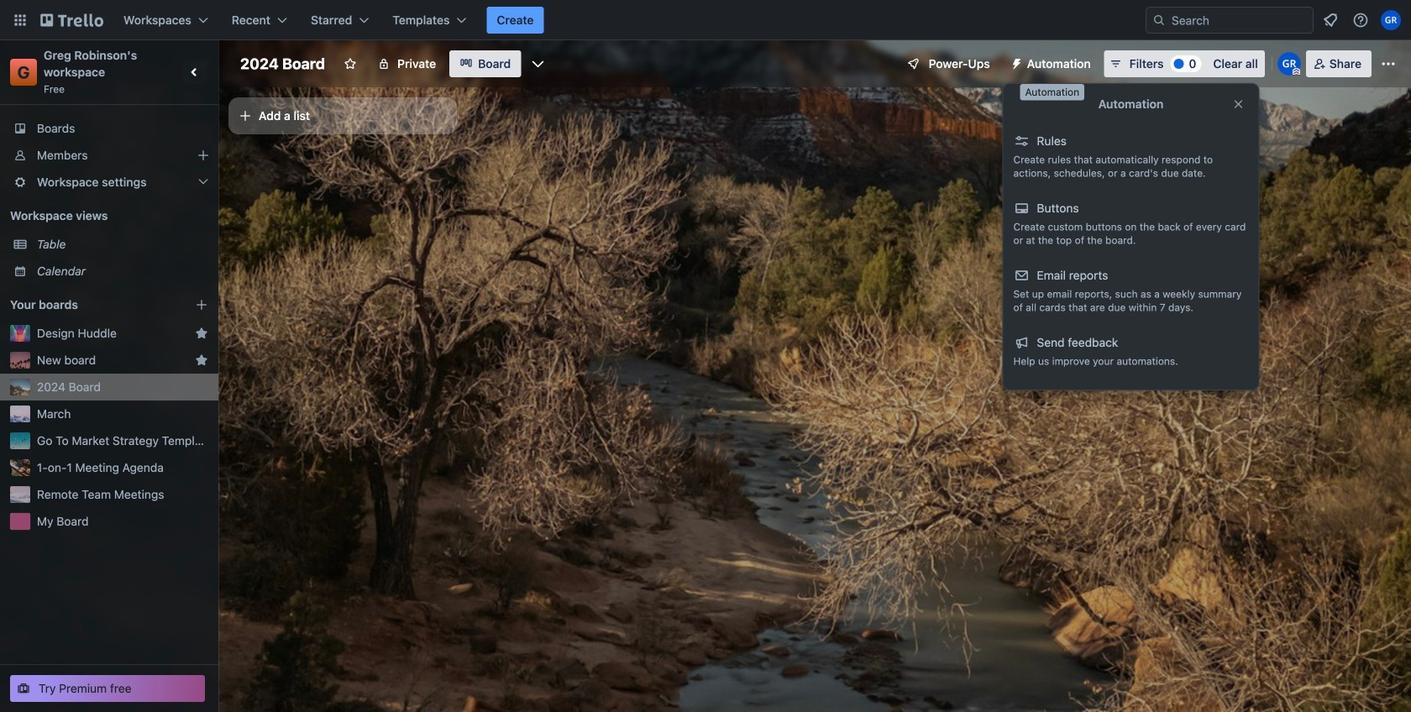 Task type: vqa. For each thing, say whether or not it's contained in the screenshot.
recent dropdown button
no



Task type: locate. For each thing, give the bounding box(es) containing it.
greg robinson (gregrobinson96) image down the search field
[[1278, 52, 1301, 76]]

your boards with 8 items element
[[10, 295, 170, 315]]

0 vertical spatial starred icon image
[[195, 327, 208, 340]]

sm image
[[1004, 50, 1027, 74]]

customize views image
[[530, 55, 546, 72]]

1 vertical spatial greg robinson (gregrobinson96) image
[[1278, 52, 1301, 76]]

add board image
[[195, 298, 208, 312]]

show menu image
[[1380, 55, 1397, 72]]

greg robinson (gregrobinson96) image right open information menu image
[[1381, 10, 1401, 30]]

1 vertical spatial starred icon image
[[195, 354, 208, 367]]

greg robinson (gregrobinson96) image
[[1381, 10, 1401, 30], [1278, 52, 1301, 76]]

tooltip
[[1020, 84, 1085, 100]]

1 horizontal spatial greg robinson (gregrobinson96) image
[[1381, 10, 1401, 30]]

0 horizontal spatial greg robinson (gregrobinson96) image
[[1278, 52, 1301, 76]]

this member is an admin of this board. image
[[1293, 68, 1300, 76]]

Board name text field
[[232, 50, 334, 77]]

1 starred icon image from the top
[[195, 327, 208, 340]]

workspace navigation collapse icon image
[[183, 60, 207, 84]]

starred icon image
[[195, 327, 208, 340], [195, 354, 208, 367]]

0 vertical spatial greg robinson (gregrobinson96) image
[[1381, 10, 1401, 30]]



Task type: describe. For each thing, give the bounding box(es) containing it.
search image
[[1153, 13, 1166, 27]]

star or unstar board image
[[344, 57, 357, 71]]

open information menu image
[[1353, 12, 1369, 29]]

Search field
[[1166, 8, 1313, 32]]

back to home image
[[40, 7, 103, 34]]

0 notifications image
[[1321, 10, 1341, 30]]

close popover image
[[1232, 97, 1246, 111]]

primary element
[[0, 0, 1411, 40]]

2 starred icon image from the top
[[195, 354, 208, 367]]

greg robinson (gregrobinson96) image inside primary element
[[1381, 10, 1401, 30]]



